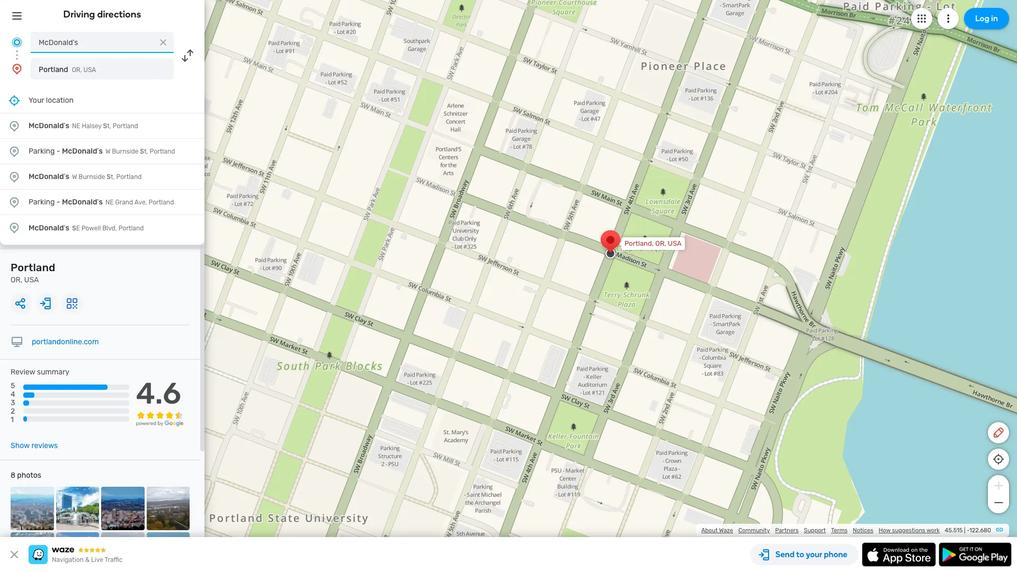 Task type: locate. For each thing, give the bounding box(es) containing it.
portland or, usa
[[39, 65, 96, 74], [11, 261, 55, 285]]

4
[[11, 390, 15, 399]]

waze
[[720, 527, 734, 534]]

1 vertical spatial location image
[[8, 145, 21, 158]]

8 photos
[[11, 471, 41, 480]]

1 vertical spatial location image
[[8, 196, 21, 209]]

0 vertical spatial portland or, usa
[[39, 65, 96, 74]]

partners link
[[776, 527, 799, 534]]

location image for fifth option
[[8, 222, 21, 234]]

notices link
[[853, 527, 874, 534]]

0 vertical spatial or,
[[72, 66, 82, 74]]

2 horizontal spatial usa
[[668, 240, 682, 248]]

0 horizontal spatial or,
[[11, 276, 22, 285]]

image 3 of portland, portland image
[[101, 487, 144, 530]]

or,
[[72, 66, 82, 74], [656, 240, 667, 248], [11, 276, 22, 285]]

support
[[804, 527, 826, 534]]

2 location image from the top
[[8, 145, 21, 158]]

x image
[[158, 37, 169, 48]]

5 4 3 2 1
[[11, 382, 15, 425]]

portland
[[39, 65, 68, 74], [11, 261, 55, 274]]

2
[[11, 407, 15, 416]]

location image for 5th option from the bottom of the page
[[8, 120, 21, 132]]

image 1 of portland, portland image
[[11, 487, 54, 530]]

location image
[[8, 120, 21, 132], [8, 145, 21, 158], [8, 170, 21, 183]]

location image for 3rd option
[[8, 170, 21, 183]]

1 vertical spatial or,
[[656, 240, 667, 248]]

5 option from the top
[[0, 215, 205, 241]]

0 vertical spatial location image
[[8, 120, 21, 132]]

suggestions
[[893, 527, 926, 534]]

4 option from the top
[[0, 190, 205, 215]]

2 vertical spatial or,
[[11, 276, 22, 285]]

1 vertical spatial portland
[[11, 261, 55, 274]]

portlandonline.com link
[[32, 338, 99, 347]]

location image for fourth option from the top of the page
[[8, 196, 21, 209]]

3 location image from the top
[[8, 170, 21, 183]]

list box
[[0, 88, 205, 245]]

summary
[[37, 368, 69, 377]]

2 vertical spatial location image
[[8, 222, 21, 234]]

1 horizontal spatial usa
[[84, 66, 96, 74]]

0 vertical spatial usa
[[84, 66, 96, 74]]

x image
[[8, 549, 21, 561]]

1 vertical spatial portland or, usa
[[11, 261, 55, 285]]

directions
[[97, 8, 141, 20]]

1 vertical spatial usa
[[668, 240, 682, 248]]

|
[[965, 527, 966, 534]]

-
[[968, 527, 970, 534]]

reviews
[[31, 442, 58, 451]]

driving
[[63, 8, 95, 20]]

0 vertical spatial location image
[[11, 63, 23, 75]]

45.515
[[945, 527, 963, 534]]

partners
[[776, 527, 799, 534]]

1 location image from the top
[[8, 120, 21, 132]]

1 option from the top
[[0, 113, 205, 139]]

community
[[739, 527, 770, 534]]

show reviews
[[11, 442, 58, 451]]

review summary
[[11, 368, 69, 377]]

usa
[[84, 66, 96, 74], [668, 240, 682, 248], [24, 276, 39, 285]]

2 vertical spatial usa
[[24, 276, 39, 285]]

about waze link
[[702, 527, 734, 534]]

location image
[[11, 63, 23, 75], [8, 196, 21, 209], [8, 222, 21, 234]]

2 vertical spatial location image
[[8, 170, 21, 183]]

zoom in image
[[993, 480, 1006, 492]]

terms
[[832, 527, 848, 534]]

image 7 of portland, portland image
[[101, 533, 144, 572]]

photos
[[17, 471, 41, 480]]

about waze community partners support terms notices how suggestions work 45.515 | -122.680
[[702, 527, 992, 534]]

Choose starting point text field
[[31, 32, 174, 53]]

2 horizontal spatial or,
[[656, 240, 667, 248]]

image 4 of portland, portland image
[[147, 487, 190, 530]]

navigation & live traffic
[[52, 557, 123, 564]]

3
[[11, 399, 15, 408]]

link image
[[996, 526, 1005, 534]]

option
[[0, 113, 205, 139], [0, 139, 205, 164], [0, 164, 205, 190], [0, 190, 205, 215], [0, 215, 205, 241]]

live
[[91, 557, 103, 564]]



Task type: vqa. For each thing, say whether or not it's contained in the screenshot.
3
yes



Task type: describe. For each thing, give the bounding box(es) containing it.
122.680
[[970, 527, 992, 534]]

current location image
[[11, 36, 23, 49]]

portlandonline.com
[[32, 338, 99, 347]]

traffic
[[105, 557, 123, 564]]

0 horizontal spatial usa
[[24, 276, 39, 285]]

5
[[11, 382, 15, 391]]

2 option from the top
[[0, 139, 205, 164]]

&
[[85, 557, 90, 564]]

portland,
[[625, 240, 654, 248]]

1
[[11, 416, 14, 425]]

driving directions
[[63, 8, 141, 20]]

review
[[11, 368, 35, 377]]

how
[[879, 527, 891, 534]]

image 8 of portland, portland image
[[147, 533, 190, 572]]

notices
[[853, 527, 874, 534]]

computer image
[[11, 336, 23, 349]]

community link
[[739, 527, 770, 534]]

how suggestions work link
[[879, 527, 940, 534]]

about
[[702, 527, 718, 534]]

1 horizontal spatial or,
[[72, 66, 82, 74]]

show
[[11, 442, 30, 451]]

navigation
[[52, 557, 84, 564]]

image 5 of portland, portland image
[[11, 533, 54, 572]]

3 option from the top
[[0, 164, 205, 190]]

work
[[927, 527, 940, 534]]

support link
[[804, 527, 826, 534]]

recenter image
[[8, 94, 21, 107]]

location image for fourth option from the bottom of the page
[[8, 145, 21, 158]]

4.6
[[136, 376, 181, 411]]

terms link
[[832, 527, 848, 534]]

image 2 of portland, portland image
[[56, 487, 99, 530]]

zoom out image
[[993, 497, 1006, 509]]

image 6 of portland, portland image
[[56, 533, 99, 572]]

pencil image
[[993, 427, 1006, 439]]

8
[[11, 471, 15, 480]]

portland, or, usa
[[625, 240, 682, 248]]

0 vertical spatial portland
[[39, 65, 68, 74]]



